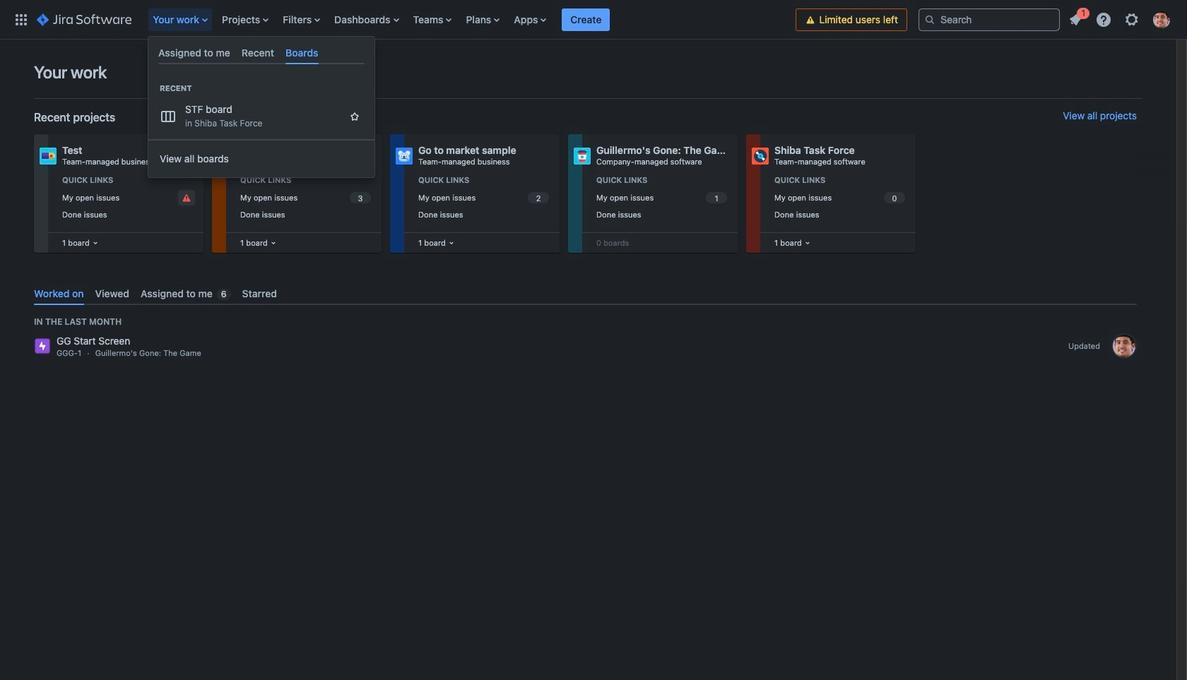 Task type: locate. For each thing, give the bounding box(es) containing it.
board image
[[90, 237, 101, 249]]

list item for the right list
[[1063, 5, 1090, 31]]

search image
[[924, 14, 935, 25]]

tab list
[[153, 41, 370, 64], [28, 282, 1143, 305]]

list item
[[149, 0, 213, 39], [562, 0, 610, 39], [1063, 5, 1090, 31]]

list
[[146, 0, 796, 39], [1063, 5, 1179, 32]]

primary element
[[8, 0, 796, 39]]

star stf board image
[[349, 111, 360, 122]]

jira software image
[[37, 11, 132, 28], [37, 11, 132, 28]]

2 horizontal spatial list item
[[1063, 5, 1090, 31]]

1 horizontal spatial list
[[1063, 5, 1179, 32]]

1 horizontal spatial board image
[[446, 237, 457, 249]]

0 vertical spatial tab list
[[153, 41, 370, 64]]

board image
[[268, 237, 279, 249], [446, 237, 457, 249]]

None search field
[[919, 8, 1060, 31]]

0 horizontal spatial list item
[[149, 0, 213, 39]]

list item inside list
[[1063, 5, 1090, 31]]

1 vertical spatial tab list
[[28, 282, 1143, 305]]

0 horizontal spatial board image
[[268, 237, 279, 249]]

banner
[[0, 0, 1187, 40]]

1 board image from the left
[[268, 237, 279, 249]]

heading
[[148, 83, 374, 94]]



Task type: vqa. For each thing, say whether or not it's contained in the screenshot.
1st the Unstar this space icon from the top of the page
no



Task type: describe. For each thing, give the bounding box(es) containing it.
help image
[[1095, 11, 1112, 28]]

your profile and settings image
[[1153, 11, 1170, 28]]

notifications image
[[1067, 11, 1084, 28]]

appswitcher icon image
[[13, 11, 30, 28]]

2 board image from the left
[[446, 237, 457, 249]]

1 horizontal spatial list item
[[562, 0, 610, 39]]

0 horizontal spatial list
[[146, 0, 796, 39]]

settings image
[[1123, 11, 1140, 28]]

list item for left list
[[149, 0, 213, 39]]

Search field
[[919, 8, 1060, 31]]



